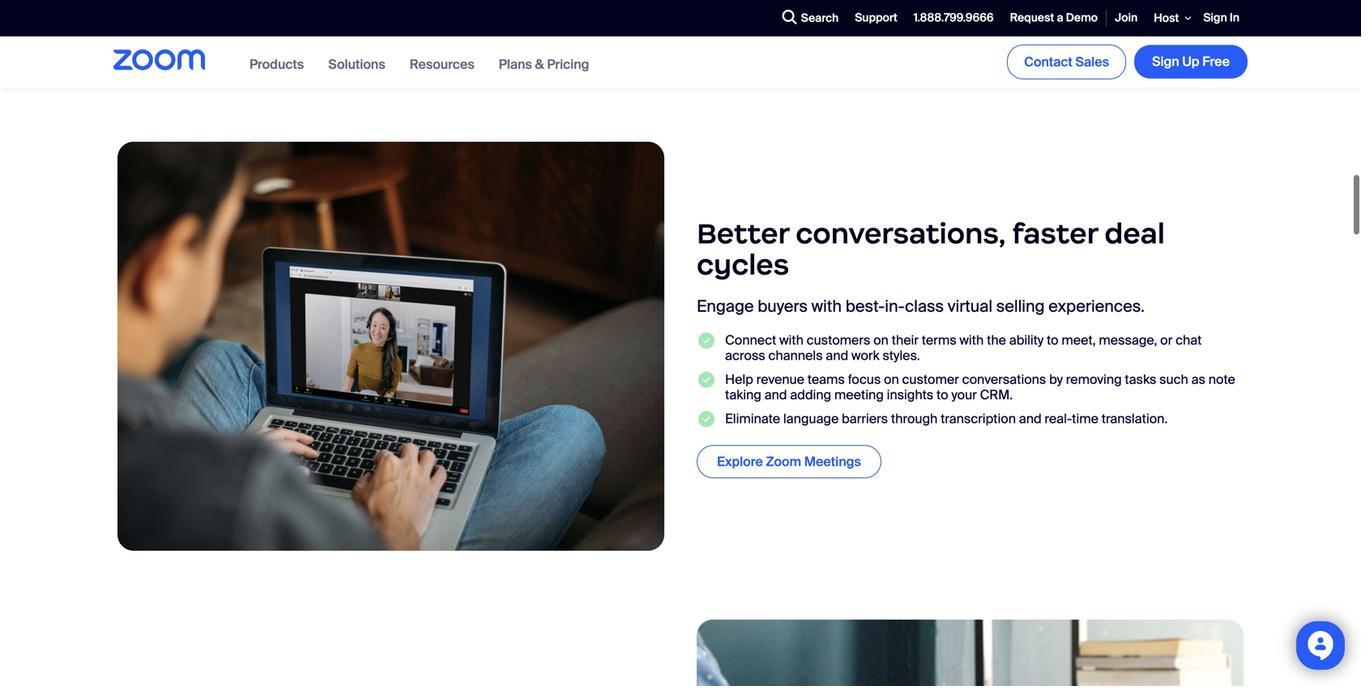 Task type: describe. For each thing, give the bounding box(es) containing it.
and inside connect with customers on their terms with the ability to meet, message, or chat across channels and work styles.
[[826, 348, 849, 365]]

sign in link
[[1196, 1, 1248, 36]]

&
[[535, 56, 544, 73]]

products button
[[250, 56, 304, 73]]

translation.
[[1102, 410, 1169, 427]]

best-
[[846, 296, 885, 317]]

sign in
[[1204, 10, 1240, 25]]

demo
[[1067, 10, 1099, 25]]

zoom
[[766, 453, 802, 470]]

sign for sign up free
[[1153, 53, 1180, 70]]

across
[[726, 348, 766, 365]]

free
[[1203, 53, 1231, 70]]

2 horizontal spatial with
[[960, 332, 984, 349]]

eliminate
[[726, 410, 781, 427]]

teams
[[808, 371, 845, 388]]

engage buyers with best-in-class virtual selling experiences.
[[697, 296, 1145, 317]]

host button
[[1147, 0, 1196, 36]]

your
[[952, 387, 978, 404]]

1 horizontal spatial with
[[812, 296, 842, 317]]

explore zoom meetings
[[717, 453, 862, 470]]

taking
[[726, 387, 762, 404]]

sign up free link
[[1135, 45, 1248, 79]]

class
[[906, 296, 944, 317]]

1.888.799.9666 link
[[906, 1, 1002, 36]]

virtual
[[948, 296, 993, 317]]

sign up free
[[1153, 53, 1231, 70]]

request a demo link
[[1002, 1, 1107, 36]]

tasks
[[1126, 371, 1157, 388]]

terms
[[922, 332, 957, 349]]

support link
[[847, 1, 906, 36]]

conversations,
[[796, 216, 1006, 251]]

removing
[[1067, 371, 1122, 388]]

ability
[[1010, 332, 1044, 349]]

to inside help revenue teams focus on customer conversations by removing tasks such as note taking and adding meeting insights to your crm.
[[937, 387, 949, 404]]

engage
[[697, 296, 754, 317]]

pricing
[[547, 56, 590, 73]]

products
[[250, 56, 304, 73]]

resources button
[[410, 56, 475, 73]]

solutions button
[[328, 56, 386, 73]]

focus
[[848, 371, 881, 388]]

up
[[1183, 53, 1200, 70]]

such
[[1160, 371, 1189, 388]]

better conversations, faster deal cycles image
[[118, 142, 665, 551]]

zoom logo image
[[113, 49, 205, 70]]

through
[[892, 410, 938, 427]]

styles.
[[883, 348, 921, 365]]

plans
[[499, 56, 532, 73]]

connect
[[726, 332, 777, 349]]

chat
[[1176, 332, 1203, 349]]

note
[[1209, 371, 1236, 388]]

contact sales link
[[1008, 44, 1127, 79]]

in-
[[885, 296, 906, 317]]

on inside connect with customers on their terms with the ability to meet, message, or chat across channels and work styles.
[[874, 332, 889, 349]]

plans & pricing link
[[499, 56, 590, 73]]

time
[[1073, 410, 1099, 427]]

customers
[[807, 332, 871, 349]]

revenue
[[757, 371, 805, 388]]

a
[[1058, 10, 1064, 25]]

help revenue teams focus on customer conversations by removing tasks such as note taking and adding meeting insights to your crm.
[[726, 371, 1236, 404]]

customer
[[903, 371, 960, 388]]

the
[[987, 332, 1007, 349]]

help
[[726, 371, 754, 388]]



Task type: vqa. For each thing, say whether or not it's contained in the screenshot.
polished
no



Task type: locate. For each thing, give the bounding box(es) containing it.
1 vertical spatial and
[[765, 387, 788, 404]]

real-
[[1045, 410, 1073, 427]]

0 vertical spatial and
[[826, 348, 849, 365]]

0 horizontal spatial with
[[780, 332, 804, 349]]

work
[[852, 348, 880, 365]]

1 horizontal spatial sign
[[1204, 10, 1228, 25]]

1 horizontal spatial and
[[826, 348, 849, 365]]

conversations
[[963, 371, 1047, 388]]

1.888.799.9666
[[914, 10, 994, 25]]

with
[[812, 296, 842, 317], [780, 332, 804, 349], [960, 332, 984, 349]]

contact sales
[[1025, 53, 1110, 70]]

to inside connect with customers on their terms with the ability to meet, message, or chat across channels and work styles.
[[1047, 332, 1059, 349]]

meeting
[[835, 387, 884, 404]]

insights
[[887, 387, 934, 404]]

support
[[856, 10, 898, 25]]

1 vertical spatial sign
[[1153, 53, 1180, 70]]

and up teams
[[826, 348, 849, 365]]

join link
[[1107, 1, 1147, 36]]

connect with customers on their terms with the ability to meet, message, or chat across channels and work styles.
[[726, 332, 1203, 365]]

0 vertical spatial on
[[874, 332, 889, 349]]

plans & pricing
[[499, 56, 590, 73]]

2 horizontal spatial and
[[1020, 410, 1042, 427]]

to
[[1047, 332, 1059, 349], [937, 387, 949, 404]]

adding
[[791, 387, 832, 404]]

resources
[[410, 56, 475, 73]]

explore
[[717, 453, 763, 470]]

meet,
[[1062, 332, 1097, 349]]

and
[[826, 348, 849, 365], [765, 387, 788, 404], [1020, 410, 1042, 427]]

by
[[1050, 371, 1064, 388]]

to left your
[[937, 387, 949, 404]]

0 horizontal spatial to
[[937, 387, 949, 404]]

on
[[874, 332, 889, 349], [884, 371, 900, 388]]

0 vertical spatial to
[[1047, 332, 1059, 349]]

1 horizontal spatial to
[[1047, 332, 1059, 349]]

solutions
[[328, 56, 386, 73]]

barriers
[[842, 410, 889, 427]]

sign
[[1204, 10, 1228, 25], [1153, 53, 1180, 70]]

1 vertical spatial to
[[937, 387, 949, 404]]

contact
[[1025, 53, 1073, 70]]

search image
[[783, 10, 797, 24], [783, 10, 797, 24]]

sign left up
[[1153, 53, 1180, 70]]

better conversations, faster deal cycles
[[697, 216, 1166, 283]]

0 horizontal spatial and
[[765, 387, 788, 404]]

sign for sign in
[[1204, 10, 1228, 25]]

to left meet,
[[1047, 332, 1059, 349]]

as
[[1192, 371, 1206, 388]]

0 horizontal spatial sign
[[1153, 53, 1180, 70]]

request
[[1011, 10, 1055, 25]]

request a demo
[[1011, 10, 1099, 25]]

crm.
[[981, 387, 1014, 404]]

selling
[[997, 296, 1045, 317]]

with down the buyers at the top
[[780, 332, 804, 349]]

deal
[[1105, 216, 1166, 251]]

join
[[1116, 10, 1138, 25]]

1 vertical spatial on
[[884, 371, 900, 388]]

host
[[1155, 11, 1180, 26]]

sign left in
[[1204, 10, 1228, 25]]

and inside help revenue teams focus on customer conversations by removing tasks such as note taking and adding meeting insights to your crm.
[[765, 387, 788, 404]]

better
[[697, 216, 790, 251]]

0 vertical spatial sign
[[1204, 10, 1228, 25]]

with up customers on the right of the page
[[812, 296, 842, 317]]

and right taking
[[765, 387, 788, 404]]

faster
[[1013, 216, 1099, 251]]

language
[[784, 410, 839, 427]]

on inside help revenue teams focus on customer conversations by removing tasks such as note taking and adding meeting insights to your crm.
[[884, 371, 900, 388]]

experiences.
[[1049, 296, 1145, 317]]

2 vertical spatial and
[[1020, 410, 1042, 427]]

buyers
[[758, 296, 808, 317]]

cycles
[[697, 247, 790, 283]]

sales
[[1076, 53, 1110, 70]]

with left the
[[960, 332, 984, 349]]

in
[[1231, 10, 1240, 25]]

eliminate language barriers through transcription and real-time translation.
[[726, 410, 1169, 427]]

or
[[1161, 332, 1173, 349]]

sign inside 'link'
[[1153, 53, 1180, 70]]

on left the their
[[874, 332, 889, 349]]

message,
[[1100, 332, 1158, 349]]

their
[[892, 332, 919, 349]]

search
[[801, 11, 839, 26]]

explore zoom meetings link
[[697, 445, 882, 479]]

channels
[[769, 348, 823, 365]]

transcription
[[941, 410, 1017, 427]]

on down styles. at the bottom of page
[[884, 371, 900, 388]]

meetings
[[805, 453, 862, 470]]

and left real-
[[1020, 410, 1042, 427]]



